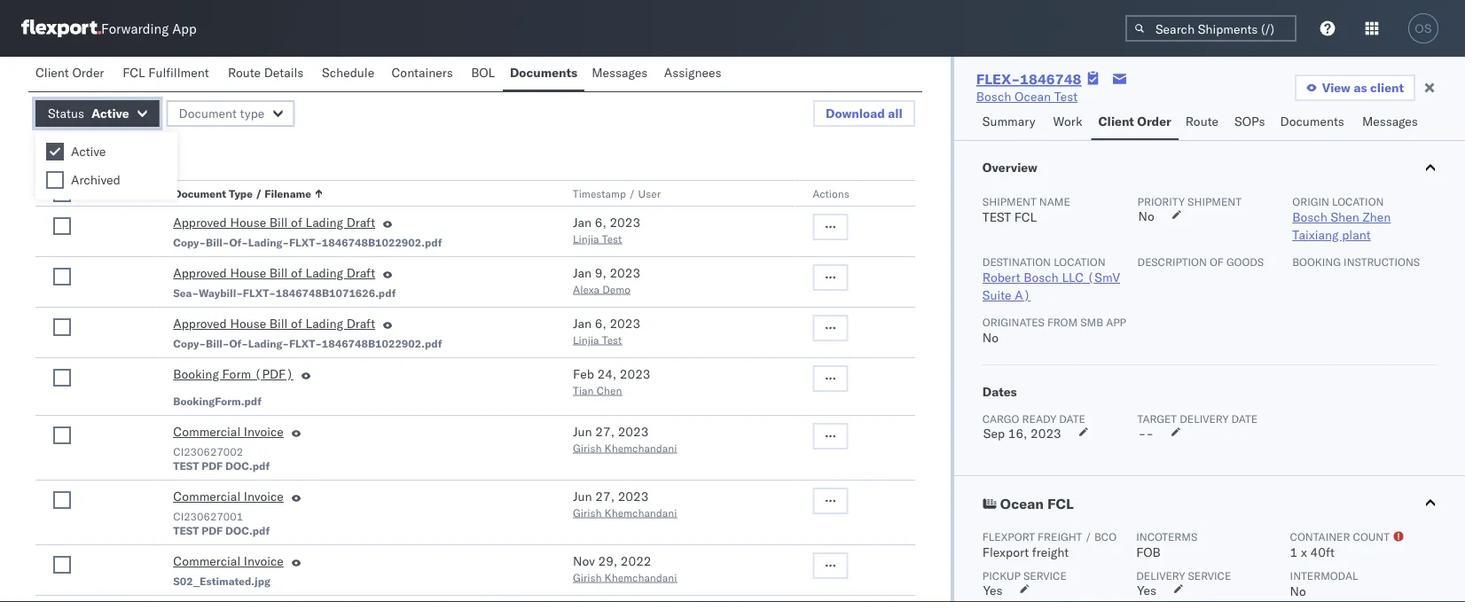 Task type: describe. For each thing, give the bounding box(es) containing it.
2 6, from the top
[[595, 316, 606, 331]]

0 horizontal spatial messages button
[[585, 57, 657, 91]]

1 horizontal spatial client order button
[[1091, 106, 1179, 140]]

sops button
[[1227, 106, 1273, 140]]

bill for 2nd approved house bill of lading draft link from the bottom of the page
[[269, 265, 288, 281]]

shipment
[[983, 195, 1037, 208]]

goods
[[1226, 255, 1264, 268]]

container count
[[1290, 530, 1390, 543]]

lading- for 1st approved house bill of lading draft link from the bottom of the page
[[248, 337, 289, 350]]

location for llc
[[1054, 255, 1106, 268]]

commercial invoice link for ci230627002
[[173, 423, 284, 444]]

0 vertical spatial client order
[[35, 65, 104, 80]]

containers
[[392, 65, 453, 80]]

nov
[[573, 553, 595, 569]]

bill- for 1st approved house bill of lading draft link from the bottom of the page
[[206, 337, 229, 350]]

destination location robert bosch llc (smv suite a)
[[983, 255, 1120, 303]]

yes for delivery
[[1137, 583, 1156, 598]]

commercial invoice link for ci230627001
[[173, 488, 284, 509]]

2023 down ready
[[1031, 426, 1061, 441]]

name
[[1039, 195, 1070, 208]]

1 vertical spatial freight
[[1032, 545, 1069, 560]]

originates
[[983, 315, 1045, 329]]

of- for 1st approved house bill of lading draft link from the bottom of the page
[[229, 337, 248, 350]]

commercial for s02_estimated.jpg
[[173, 553, 241, 569]]

zhen
[[1363, 209, 1391, 225]]

route details
[[228, 65, 304, 80]]

user
[[638, 187, 661, 200]]

document type button
[[166, 100, 295, 127]]

as
[[1354, 80, 1367, 95]]

bill for 3rd approved house bill of lading draft link from the bottom
[[269, 215, 288, 230]]

summary
[[983, 114, 1035, 129]]

overview button
[[954, 141, 1465, 194]]

fcl inside shipment name test fcl
[[1014, 209, 1037, 225]]

1 vertical spatial active
[[71, 144, 106, 159]]

approved house bill of lading draft for 1st approved house bill of lading draft link from the bottom of the page
[[173, 316, 375, 331]]

timestamp
[[573, 187, 626, 200]]

lading for 3rd approved house bill of lading draft link from the bottom
[[305, 215, 343, 230]]

booking instructions
[[1292, 255, 1420, 268]]

24,
[[597, 366, 617, 382]]

bol
[[471, 65, 495, 80]]

documents for left documents button
[[510, 65, 578, 80]]

invoice for ci230627001
[[244, 489, 284, 504]]

shen
[[1331, 209, 1359, 225]]

a)
[[1015, 287, 1031, 303]]

1 approved house bill of lading draft link from the top
[[173, 214, 375, 235]]

ocean inside ocean fcl button
[[1000, 495, 1044, 513]]

--
[[1138, 426, 1154, 441]]

view
[[1322, 80, 1351, 95]]

1 6, from the top
[[595, 215, 606, 230]]

flxt- for 3rd approved house bill of lading draft link from the bottom
[[289, 235, 322, 249]]

download all button
[[813, 100, 915, 127]]

test inside shipment name test fcl
[[983, 209, 1011, 225]]

smb
[[1080, 315, 1103, 329]]

instructions
[[1344, 255, 1420, 268]]

form
[[222, 366, 251, 382]]

∙
[[124, 145, 132, 161]]

origin location bosch shen zhen taixiang plant
[[1292, 195, 1391, 243]]

destination
[[983, 255, 1051, 268]]

forwarding app
[[101, 20, 197, 37]]

2 flexport from the top
[[983, 545, 1029, 560]]

doc.pdf for ci230627002
[[225, 459, 270, 472]]

sea-waybill-flxt-1846748b1071626.pdf
[[173, 286, 396, 299]]

incoterms
[[1136, 530, 1198, 543]]

test for 1st approved house bill of lading draft link from the bottom of the page
[[602, 333, 622, 346]]

filename
[[264, 187, 311, 200]]

sea-
[[173, 286, 199, 299]]

9,
[[595, 265, 606, 281]]

invoice for s02_estimated.jpg
[[244, 553, 284, 569]]

ocean fcl
[[1000, 495, 1074, 513]]

ci230627001
[[173, 510, 243, 523]]

1 copy-bill-of-lading-flxt-1846748b1022902.pdf from the top
[[173, 235, 442, 249]]

1 horizontal spatial no
[[1138, 208, 1155, 224]]

2 linjia from the top
[[573, 333, 599, 346]]

ci230627002
[[173, 445, 243, 458]]

client for client order "button" to the right
[[1098, 114, 1134, 129]]

doc.pdf for ci230627001
[[225, 524, 270, 537]]

of for 1st approved house bill of lading draft link from the bottom of the page
[[291, 316, 302, 331]]

khemchandani for ci230627002
[[605, 441, 677, 455]]

shipment name test fcl
[[983, 195, 1070, 225]]

commercial invoice for ci230627001
[[173, 489, 284, 504]]

nov 29, 2022 girish khemchandani
[[573, 553, 677, 584]]

intermodal
[[1290, 569, 1358, 582]]

route details button
[[221, 57, 315, 91]]

priority shipment
[[1137, 195, 1242, 208]]

house for 1st approved house bill of lading draft link from the bottom of the page
[[230, 316, 266, 331]]

(pdf)
[[254, 366, 293, 382]]

girish inside 'nov 29, 2022 girish khemchandani'
[[573, 571, 602, 584]]

messages for the leftmost 'messages' button
[[592, 65, 648, 80]]

1 vertical spatial flxt-
[[243, 286, 276, 299]]

of for 3rd approved house bill of lading draft link from the bottom
[[291, 215, 302, 230]]

2023 inside feb 24, 2023 tian chen
[[620, 366, 651, 382]]

assignees button
[[657, 57, 732, 91]]

0 vertical spatial active
[[91, 106, 129, 121]]

bosch inside origin location bosch shen zhen taixiang plant
[[1292, 209, 1328, 225]]

delivery
[[1136, 569, 1185, 582]]

cargo
[[983, 412, 1019, 425]]

waybill-
[[199, 286, 243, 299]]

document for document type / filename
[[173, 187, 226, 200]]

s02_estimated.jpg
[[173, 574, 270, 588]]

priority
[[1137, 195, 1185, 208]]

sep
[[983, 426, 1005, 441]]

27, for ci230627001
[[595, 489, 615, 504]]

2023 inside jan 9, 2023 alexa demo
[[610, 265, 640, 281]]

0 vertical spatial freight
[[1038, 530, 1082, 543]]

1 linjia from the top
[[573, 232, 599, 245]]

suite
[[983, 287, 1011, 303]]

test for 3rd approved house bill of lading draft link from the bottom
[[602, 232, 622, 245]]

delivery
[[1180, 412, 1229, 425]]

flexport. image
[[21, 20, 101, 37]]

schedule button
[[315, 57, 384, 91]]

khemchandani for ci230627001
[[605, 506, 677, 519]]

lading- for 3rd approved house bill of lading draft link from the bottom
[[248, 235, 289, 249]]

overview
[[983, 160, 1038, 175]]

2023 down 'chen'
[[618, 424, 649, 439]]

booking
[[1292, 255, 1341, 268]]

bosch ocean test
[[976, 89, 1078, 104]]

2023 down 'demo' in the top of the page
[[610, 316, 640, 331]]

1846748b1022902.pdf for 1st approved house bill of lading draft link from the bottom of the page
[[322, 337, 442, 350]]

feb
[[573, 366, 594, 382]]

origin
[[1292, 195, 1329, 208]]

approved for 3rd approved house bill of lading draft link from the bottom
[[173, 215, 227, 230]]

description
[[1137, 255, 1207, 268]]

booking form (pdf)
[[173, 366, 293, 382]]

details
[[264, 65, 304, 80]]

draft for 3rd approved house bill of lading draft link from the bottom
[[347, 215, 375, 230]]

bosch inside "destination location robert bosch llc (smv suite a)"
[[1024, 270, 1059, 285]]

commercial invoice link for s02_estimated.jpg
[[173, 553, 284, 574]]

girish for ci230627001
[[573, 506, 602, 519]]

flex-1846748
[[976, 70, 1082, 88]]

0 horizontal spatial client order button
[[28, 57, 116, 91]]

pdf for ci230627002
[[202, 459, 223, 472]]

fulfillment
[[148, 65, 209, 80]]

dates
[[983, 384, 1017, 400]]

1 horizontal spatial client order
[[1098, 114, 1171, 129]]

2 - from the left
[[1146, 426, 1154, 441]]

test pdf doc.pdf for ci230627002
[[173, 459, 270, 472]]

Search Shipments (/) text field
[[1125, 15, 1297, 42]]

khemchandani inside 'nov 29, 2022 girish khemchandani'
[[605, 571, 677, 584]]

jan for 1st approved house bill of lading draft link from the bottom of the page
[[573, 316, 592, 331]]

delivery service
[[1136, 569, 1231, 582]]

yes for pickup
[[983, 583, 1003, 598]]

sops
[[1235, 114, 1265, 129]]

1 horizontal spatial messages button
[[1355, 106, 1427, 140]]

all
[[888, 106, 903, 121]]

pickup service
[[983, 569, 1067, 582]]

fob
[[1136, 545, 1161, 560]]

files
[[96, 145, 121, 161]]

jun 27, 2023 girish khemchandani for ci230627001
[[573, 489, 677, 519]]

1846748
[[1020, 70, 1082, 88]]

app inside forwarding app link
[[172, 20, 197, 37]]

2 copy-bill-of-lading-flxt-1846748b1022902.pdf from the top
[[173, 337, 442, 350]]

girish for ci230627002
[[573, 441, 602, 455]]

0 horizontal spatial documents button
[[503, 57, 585, 91]]

commercial invoice for ci230627002
[[173, 424, 284, 439]]

flex-1846748 link
[[976, 70, 1082, 88]]

date for sep 16, 2023
[[1059, 412, 1085, 425]]



Task type: vqa. For each thing, say whether or not it's contained in the screenshot.


Task type: locate. For each thing, give the bounding box(es) containing it.
location up shen
[[1332, 195, 1384, 208]]

1 vertical spatial test
[[602, 232, 622, 245]]

approved down sea-
[[173, 316, 227, 331]]

fcl fulfillment button
[[116, 57, 221, 91]]

order up status active
[[72, 65, 104, 80]]

messages down 'client'
[[1362, 114, 1418, 129]]

description of goods
[[1137, 255, 1264, 268]]

draft down document type / filename "button"
[[347, 215, 375, 230]]

1 vertical spatial ocean
[[1000, 495, 1044, 513]]

/ left "user"
[[629, 187, 636, 200]]

booking
[[173, 366, 219, 382]]

test up '9,'
[[602, 232, 622, 245]]

route inside button
[[1186, 114, 1219, 129]]

0 vertical spatial doc.pdf
[[225, 459, 270, 472]]

3 girish from the top
[[573, 571, 602, 584]]

freight down "ocean fcl"
[[1038, 530, 1082, 543]]

doc.pdf
[[225, 459, 270, 472], [225, 524, 270, 537]]

of down sea-waybill-flxt-1846748b1071626.pdf
[[291, 316, 302, 331]]

2 pdf from the top
[[202, 524, 223, 537]]

linjia
[[573, 232, 599, 245], [573, 333, 599, 346]]

1 vertical spatial jan
[[573, 265, 592, 281]]

1 yes from the left
[[983, 583, 1003, 598]]

bill for 1st approved house bill of lading draft link from the bottom of the page
[[269, 316, 288, 331]]

doc.pdf down ci230627002
[[225, 459, 270, 472]]

commercial invoice for s02_estimated.jpg
[[173, 553, 284, 569]]

location inside origin location bosch shen zhen taixiang plant
[[1332, 195, 1384, 208]]

2 vertical spatial jan
[[573, 316, 592, 331]]

0 vertical spatial test pdf doc.pdf
[[173, 459, 270, 472]]

bill down sea-waybill-flxt-1846748b1071626.pdf
[[269, 316, 288, 331]]

2 vertical spatial approved house bill of lading draft
[[173, 316, 375, 331]]

1 horizontal spatial service
[[1188, 569, 1231, 582]]

0 vertical spatial approved house bill of lading draft link
[[173, 214, 375, 235]]

2 vertical spatial test
[[173, 524, 199, 537]]

bosch down origin
[[1292, 209, 1328, 225]]

3 invoice from the top
[[244, 553, 284, 569]]

1 lading- from the top
[[248, 235, 289, 249]]

2 of- from the top
[[229, 337, 248, 350]]

flex-
[[976, 70, 1020, 88]]

no inside intermodal no
[[1290, 584, 1306, 599]]

0 vertical spatial fcl
[[123, 65, 145, 80]]

robert bosch llc (smv suite a) link
[[983, 270, 1120, 303]]

1 copy- from the top
[[173, 235, 206, 249]]

containers button
[[384, 57, 464, 91]]

0 vertical spatial no
[[1138, 208, 1155, 224]]

documents right bol "button"
[[510, 65, 578, 80]]

tian
[[573, 384, 594, 397]]

draft down 1846748b1071626.pdf
[[347, 316, 375, 331]]

documents button down view
[[1273, 106, 1355, 140]]

1 vertical spatial app
[[1106, 315, 1126, 329]]

2 vertical spatial approved
[[173, 316, 227, 331]]

fcl fulfillment
[[123, 65, 209, 80]]

approved for 2nd approved house bill of lading draft link from the bottom of the page
[[173, 265, 227, 281]]

1 approved house bill of lading draft from the top
[[173, 215, 375, 230]]

2 vertical spatial draft
[[347, 316, 375, 331]]

date for --
[[1231, 412, 1258, 425]]

jun 27, 2023 girish khemchandani down 'chen'
[[573, 424, 677, 455]]

2 service from the left
[[1188, 569, 1231, 582]]

flxt- right sea-
[[243, 286, 276, 299]]

demo
[[602, 282, 631, 296]]

app up fulfillment
[[172, 20, 197, 37]]

2 bill from the top
[[269, 265, 288, 281]]

1 khemchandani from the top
[[605, 441, 677, 455]]

document
[[179, 106, 237, 121], [173, 187, 226, 200]]

status active
[[48, 106, 129, 121]]

0 vertical spatial 6,
[[595, 215, 606, 230]]

jan down alexa
[[573, 316, 592, 331]]

active up files
[[91, 106, 129, 121]]

bosch shen zhen taixiang plant link
[[1292, 209, 1391, 243]]

yes down the delivery
[[1137, 583, 1156, 598]]

3 approved house bill of lading draft from the top
[[173, 316, 375, 331]]

1846748b1022902.pdf for 3rd approved house bill of lading draft link from the bottom
[[322, 235, 442, 249]]

2 vertical spatial girish
[[573, 571, 602, 584]]

order for client order "button" to the right
[[1137, 114, 1171, 129]]

commercial up s02_estimated.jpg
[[173, 553, 241, 569]]

1 vertical spatial lading-
[[248, 337, 289, 350]]

2 khemchandani from the top
[[605, 506, 677, 519]]

approved house bill of lading draft down filename
[[173, 215, 375, 230]]

bill up sea-waybill-flxt-1846748b1071626.pdf
[[269, 265, 288, 281]]

0 vertical spatial 27,
[[595, 424, 615, 439]]

service right the delivery
[[1188, 569, 1231, 582]]

test pdf doc.pdf down ci230627002
[[173, 459, 270, 472]]

download all
[[826, 106, 903, 121]]

house for 2nd approved house bill of lading draft link from the bottom of the page
[[230, 265, 266, 281]]

1 vertical spatial order
[[1137, 114, 1171, 129]]

summary button
[[975, 106, 1046, 140]]

route for route details
[[228, 65, 261, 80]]

ocean
[[1015, 89, 1051, 104], [1000, 495, 1044, 513]]

/ right type
[[255, 187, 262, 200]]

2 commercial invoice link from the top
[[173, 488, 284, 509]]

approved for 1st approved house bill of lading draft link from the bottom of the page
[[173, 316, 227, 331]]

3 commercial invoice link from the top
[[173, 553, 284, 574]]

0 horizontal spatial order
[[72, 65, 104, 80]]

1 horizontal spatial documents
[[1280, 114, 1344, 129]]

messages
[[592, 65, 648, 80], [1362, 114, 1418, 129]]

from
[[1047, 315, 1078, 329]]

documents button right bol
[[503, 57, 585, 91]]

of- down type
[[229, 235, 248, 249]]

plant
[[1342, 227, 1371, 243]]

of- for 3rd approved house bill of lading draft link from the bottom
[[229, 235, 248, 249]]

house up waybill-
[[230, 265, 266, 281]]

messages for rightmost 'messages' button
[[1362, 114, 1418, 129]]

1 vertical spatial jun
[[573, 489, 592, 504]]

0 vertical spatial messages button
[[585, 57, 657, 91]]

approved house bill of lading draft down sea-waybill-flxt-1846748b1071626.pdf
[[173, 316, 375, 331]]

1 vertical spatial approved
[[173, 265, 227, 281]]

3 commercial invoice from the top
[[173, 553, 284, 569]]

(smv
[[1087, 270, 1120, 285]]

robert
[[983, 270, 1020, 285]]

1 vertical spatial fcl
[[1014, 209, 1037, 225]]

khemchandani down 'chen'
[[605, 441, 677, 455]]

feb 24, 2023 tian chen
[[573, 366, 651, 397]]

no down priority
[[1138, 208, 1155, 224]]

khemchandani down "2022"
[[605, 571, 677, 584]]

1 bill- from the top
[[206, 235, 229, 249]]

commercial invoice up s02_estimated.jpg
[[173, 553, 284, 569]]

1 vertical spatial commercial invoice
[[173, 489, 284, 504]]

1 flexport from the top
[[983, 530, 1035, 543]]

/ left bco in the bottom of the page
[[1085, 530, 1092, 543]]

fcl inside 'fcl fulfillment' button
[[123, 65, 145, 80]]

draft up 1846748b1071626.pdf
[[347, 265, 375, 281]]

bill- for 3rd approved house bill of lading draft link from the bottom
[[206, 235, 229, 249]]

of left goods
[[1210, 255, 1224, 268]]

commercial for ci230627002
[[173, 424, 241, 439]]

location up llc
[[1054, 255, 1106, 268]]

1 jun 27, 2023 girish khemchandani from the top
[[573, 424, 677, 455]]

1 horizontal spatial yes
[[1137, 583, 1156, 598]]

lading down document type / filename "button"
[[305, 215, 343, 230]]

1 house from the top
[[230, 215, 266, 230]]

route left details
[[228, 65, 261, 80]]

service for pickup service
[[1023, 569, 1067, 582]]

2 27, from the top
[[595, 489, 615, 504]]

2 commercial from the top
[[173, 489, 241, 504]]

no
[[1138, 208, 1155, 224], [983, 330, 999, 345], [1290, 584, 1306, 599]]

2 vertical spatial flxt-
[[289, 337, 322, 350]]

client for leftmost client order "button"
[[35, 65, 69, 80]]

0 horizontal spatial yes
[[983, 583, 1003, 598]]

jan 9, 2023 alexa demo
[[573, 265, 640, 296]]

2 jan 6, 2023 linjia test from the top
[[573, 316, 640, 346]]

16,
[[1008, 426, 1027, 441]]

1 bill from the top
[[269, 215, 288, 230]]

girish
[[573, 441, 602, 455], [573, 506, 602, 519], [573, 571, 602, 584]]

0 vertical spatial documents button
[[503, 57, 585, 91]]

0 horizontal spatial documents
[[510, 65, 578, 80]]

/ inside flexport freight / bco flexport freight
[[1085, 530, 1092, 543]]

2 yes from the left
[[1137, 583, 1156, 598]]

1 vertical spatial lading
[[305, 265, 343, 281]]

linjia up '9,'
[[573, 232, 599, 245]]

2 vertical spatial commercial invoice link
[[173, 553, 284, 574]]

messages button down 'client'
[[1355, 106, 1427, 140]]

route inside "button"
[[228, 65, 261, 80]]

client
[[1370, 80, 1404, 95]]

1 vertical spatial route
[[1186, 114, 1219, 129]]

messages button left assignees
[[585, 57, 657, 91]]

0 vertical spatial flexport
[[983, 530, 1035, 543]]

2 invoice from the top
[[244, 489, 284, 504]]

1 horizontal spatial order
[[1137, 114, 1171, 129]]

sep 16, 2023
[[983, 426, 1061, 441]]

1 vertical spatial 6,
[[595, 316, 606, 331]]

0 vertical spatial test
[[1054, 89, 1078, 104]]

jan 6, 2023 linjia test up 24,
[[573, 316, 640, 346]]

jun down tian
[[573, 424, 592, 439]]

date right delivery
[[1231, 412, 1258, 425]]

approved house bill of lading draft link
[[173, 214, 375, 235], [173, 264, 375, 286], [173, 315, 375, 336]]

test down shipment
[[983, 209, 1011, 225]]

client right work button
[[1098, 114, 1134, 129]]

0 horizontal spatial app
[[172, 20, 197, 37]]

1 approved from the top
[[173, 215, 227, 230]]

test for ci230627001
[[173, 524, 199, 537]]

3 bill from the top
[[269, 316, 288, 331]]

os
[[1415, 22, 1432, 35]]

draft for 1st approved house bill of lading draft link from the bottom of the page
[[347, 316, 375, 331]]

commercial invoice
[[173, 424, 284, 439], [173, 489, 284, 504], [173, 553, 284, 569]]

ocean inside bosch ocean test link
[[1015, 89, 1051, 104]]

1 draft from the top
[[347, 215, 375, 230]]

27, down 'chen'
[[595, 424, 615, 439]]

1 vertical spatial document
[[173, 187, 226, 200]]

2023 up "2022"
[[618, 489, 649, 504]]

2 approved from the top
[[173, 265, 227, 281]]

test pdf doc.pdf for ci230627001
[[173, 524, 270, 537]]

draft for 2nd approved house bill of lading draft link from the bottom of the page
[[347, 265, 375, 281]]

client order button
[[28, 57, 116, 91], [1091, 106, 1179, 140]]

1 of- from the top
[[229, 235, 248, 249]]

1 vertical spatial documents button
[[1273, 106, 1355, 140]]

2 girish from the top
[[573, 506, 602, 519]]

messages left assignees
[[592, 65, 648, 80]]

2 copy- from the top
[[173, 337, 206, 350]]

pdf for ci230627001
[[202, 524, 223, 537]]

location inside "destination location robert bosch llc (smv suite a)"
[[1054, 255, 1106, 268]]

3 approved house bill of lading draft link from the top
[[173, 315, 375, 336]]

flxt- up (pdf)
[[289, 337, 322, 350]]

no down intermodal
[[1290, 584, 1306, 599]]

19
[[135, 145, 151, 161]]

3 draft from the top
[[347, 316, 375, 331]]

1 date from the left
[[1059, 412, 1085, 425]]

/ inside document type / filename "button"
[[255, 187, 262, 200]]

27, for ci230627002
[[595, 424, 615, 439]]

1 commercial from the top
[[173, 424, 241, 439]]

0 horizontal spatial bosch
[[976, 89, 1011, 104]]

2 lading from the top
[[305, 265, 343, 281]]

1 vertical spatial linjia
[[573, 333, 599, 346]]

document inside document type / filename "button"
[[173, 187, 226, 200]]

2 commercial invoice from the top
[[173, 489, 284, 504]]

commercial invoice link up s02_estimated.jpg
[[173, 553, 284, 574]]

0 vertical spatial girish
[[573, 441, 602, 455]]

bill- up waybill-
[[206, 235, 229, 249]]

1 horizontal spatial location
[[1332, 195, 1384, 208]]

service for delivery service
[[1188, 569, 1231, 582]]

2 vertical spatial commercial
[[173, 553, 241, 569]]

2 house from the top
[[230, 265, 266, 281]]

1 vertical spatial client order
[[1098, 114, 1171, 129]]

2023 down timestamp / user
[[610, 215, 640, 230]]

3 approved from the top
[[173, 316, 227, 331]]

app inside "originates from smb app no"
[[1106, 315, 1126, 329]]

1 pdf from the top
[[202, 459, 223, 472]]

0 horizontal spatial /
[[255, 187, 262, 200]]

of for 2nd approved house bill of lading draft link from the bottom of the page
[[291, 265, 302, 281]]

6, down alexa
[[595, 316, 606, 331]]

2 horizontal spatial no
[[1290, 584, 1306, 599]]

timestamp / user
[[573, 187, 661, 200]]

0 vertical spatial commercial invoice link
[[173, 423, 284, 444]]

2 draft from the top
[[347, 265, 375, 281]]

1 service from the left
[[1023, 569, 1067, 582]]

2 approved house bill of lading draft from the top
[[173, 265, 375, 281]]

/ for flexport freight / bco flexport freight
[[1085, 530, 1092, 543]]

1 jan from the top
[[573, 215, 592, 230]]

work button
[[1046, 106, 1091, 140]]

3 commercial from the top
[[173, 553, 241, 569]]

approved house bill of lading draft up sea-waybill-flxt-1846748b1071626.pdf
[[173, 265, 375, 281]]

documents for the bottommost documents button
[[1280, 114, 1344, 129]]

lading
[[305, 215, 343, 230], [305, 265, 343, 281], [305, 316, 343, 331]]

approved house bill of lading draft
[[173, 215, 375, 230], [173, 265, 375, 281], [173, 316, 375, 331]]

1846748b1022902.pdf down 1846748b1071626.pdf
[[322, 337, 442, 350]]

1 horizontal spatial route
[[1186, 114, 1219, 129]]

doc.pdf down 'ci230627001' at the bottom left of page
[[225, 524, 270, 537]]

2 vertical spatial house
[[230, 316, 266, 331]]

0 horizontal spatial client
[[35, 65, 69, 80]]

invoice for ci230627002
[[244, 424, 284, 439]]

flexport freight / bco flexport freight
[[983, 530, 1117, 560]]

client order up status
[[35, 65, 104, 80]]

fcl
[[123, 65, 145, 80], [1014, 209, 1037, 225], [1047, 495, 1074, 513]]

route for route
[[1186, 114, 1219, 129]]

lading- down filename
[[248, 235, 289, 249]]

commercial for ci230627001
[[173, 489, 241, 504]]

draft
[[347, 215, 375, 230], [347, 265, 375, 281], [347, 316, 375, 331]]

None checkbox
[[53, 184, 71, 202], [53, 217, 71, 235], [53, 268, 71, 286], [53, 427, 71, 444], [53, 491, 71, 509], [53, 556, 71, 574], [53, 184, 71, 202], [53, 217, 71, 235], [53, 268, 71, 286], [53, 427, 71, 444], [53, 491, 71, 509], [53, 556, 71, 574]]

1 vertical spatial test pdf doc.pdf
[[173, 524, 270, 537]]

timestamp / user button
[[569, 183, 777, 200]]

client
[[35, 65, 69, 80], [1098, 114, 1134, 129]]

jan down timestamp
[[573, 215, 592, 230]]

1 commercial invoice from the top
[[173, 424, 284, 439]]

approved
[[173, 215, 227, 230], [173, 265, 227, 281], [173, 316, 227, 331]]

3 house from the top
[[230, 316, 266, 331]]

taixiang
[[1292, 227, 1339, 243]]

3 lading from the top
[[305, 316, 343, 331]]

flxt-
[[289, 235, 322, 249], [243, 286, 276, 299], [289, 337, 322, 350]]

0 horizontal spatial no
[[983, 330, 999, 345]]

0 vertical spatial lading-
[[248, 235, 289, 249]]

2 approved house bill of lading draft link from the top
[[173, 264, 375, 286]]

flxt- for 1st approved house bill of lading draft link from the bottom of the page
[[289, 337, 322, 350]]

route button
[[1179, 106, 1227, 140]]

2 1846748b1022902.pdf from the top
[[322, 337, 442, 350]]

lading for 1st approved house bill of lading draft link from the bottom of the page
[[305, 316, 343, 331]]

1 x 40ft
[[1290, 545, 1335, 560]]

house for 3rd approved house bill of lading draft link from the bottom
[[230, 215, 266, 230]]

of up sea-waybill-flxt-1846748b1071626.pdf
[[291, 265, 302, 281]]

1 27, from the top
[[595, 424, 615, 439]]

0 vertical spatial lading
[[305, 215, 343, 230]]

1 test pdf doc.pdf from the top
[[173, 459, 270, 472]]

commercial invoice link up ci230627002
[[173, 423, 284, 444]]

approved house bill of lading draft for 3rd approved house bill of lading draft link from the bottom
[[173, 215, 375, 230]]

2 vertical spatial fcl
[[1047, 495, 1074, 513]]

/ inside 'timestamp / user' button
[[629, 187, 636, 200]]

2 vertical spatial test
[[602, 333, 622, 346]]

0 vertical spatial copy-bill-of-lading-flxt-1846748b1022902.pdf
[[173, 235, 442, 249]]

1 jun from the top
[[573, 424, 592, 439]]

approved up sea-
[[173, 265, 227, 281]]

1 horizontal spatial date
[[1231, 412, 1258, 425]]

2 doc.pdf from the top
[[225, 524, 270, 537]]

0 vertical spatial approved house bill of lading draft
[[173, 215, 375, 230]]

0 vertical spatial flxt-
[[289, 235, 322, 249]]

of down filename
[[291, 215, 302, 230]]

order left route button
[[1137, 114, 1171, 129]]

order for leftmost client order "button"
[[72, 65, 104, 80]]

3 jan from the top
[[573, 316, 592, 331]]

1 horizontal spatial app
[[1106, 315, 1126, 329]]

ready
[[1022, 412, 1056, 425]]

0 vertical spatial commercial invoice
[[173, 424, 284, 439]]

copy-bill-of-lading-flxt-1846748b1022902.pdf down filename
[[173, 235, 442, 249]]

2 bill- from the top
[[206, 337, 229, 350]]

0 vertical spatial ocean
[[1015, 89, 1051, 104]]

1 doc.pdf from the top
[[225, 459, 270, 472]]

os button
[[1403, 8, 1444, 49]]

27,
[[595, 424, 615, 439], [595, 489, 615, 504]]

0 vertical spatial route
[[228, 65, 261, 80]]

intermodal no
[[1290, 569, 1358, 599]]

1
[[1290, 545, 1298, 560]]

1 vertical spatial 27,
[[595, 489, 615, 504]]

0 vertical spatial app
[[172, 20, 197, 37]]

documents button
[[503, 57, 585, 91], [1273, 106, 1355, 140]]

lading for 2nd approved house bill of lading draft link from the bottom of the page
[[305, 265, 343, 281]]

test pdf doc.pdf down 'ci230627001' at the bottom left of page
[[173, 524, 270, 537]]

2 vertical spatial no
[[1290, 584, 1306, 599]]

None checkbox
[[46, 143, 64, 161], [46, 171, 64, 189], [53, 318, 71, 336], [53, 369, 71, 387], [46, 143, 64, 161], [46, 171, 64, 189], [53, 318, 71, 336], [53, 369, 71, 387]]

/ for document type / filename
[[255, 187, 262, 200]]

0 vertical spatial approved
[[173, 215, 227, 230]]

0 vertical spatial bill
[[269, 215, 288, 230]]

lading- up (pdf)
[[248, 337, 289, 350]]

1 girish from the top
[[573, 441, 602, 455]]

no down originates
[[983, 330, 999, 345]]

copy- up "booking"
[[173, 337, 206, 350]]

service down flexport freight / bco flexport freight
[[1023, 569, 1067, 582]]

bco
[[1094, 530, 1117, 543]]

1 horizontal spatial documents button
[[1273, 106, 1355, 140]]

archived
[[71, 172, 120, 188]]

approved house bill of lading draft link down sea-waybill-flxt-1846748b1071626.pdf
[[173, 315, 375, 336]]

yes down pickup
[[983, 583, 1003, 598]]

approved house bill of lading draft for 2nd approved house bill of lading draft link from the bottom of the page
[[173, 265, 375, 281]]

type
[[228, 187, 252, 200]]

order
[[72, 65, 104, 80], [1137, 114, 1171, 129]]

1 vertical spatial approved house bill of lading draft
[[173, 265, 375, 281]]

0 vertical spatial jan
[[573, 215, 592, 230]]

2 jun 27, 2023 girish khemchandani from the top
[[573, 489, 677, 519]]

lading up 1846748b1071626.pdf
[[305, 265, 343, 281]]

1 vertical spatial commercial
[[173, 489, 241, 504]]

no inside "originates from smb app no"
[[983, 330, 999, 345]]

0 horizontal spatial route
[[228, 65, 261, 80]]

fcl down the forwarding
[[123, 65, 145, 80]]

flxt- down filename
[[289, 235, 322, 249]]

1846748b1022902.pdf down document type / filename "button"
[[322, 235, 442, 249]]

1 commercial invoice link from the top
[[173, 423, 284, 444]]

commercial up 'ci230627001' at the bottom left of page
[[173, 489, 241, 504]]

2 jun from the top
[[573, 489, 592, 504]]

jun for ci230627001
[[573, 489, 592, 504]]

1846748b1071626.pdf
[[276, 286, 396, 299]]

1 vertical spatial client
[[1098, 114, 1134, 129]]

fcl inside ocean fcl button
[[1047, 495, 1074, 513]]

1 1846748b1022902.pdf from the top
[[322, 235, 442, 249]]

count
[[1353, 530, 1390, 543]]

fcl down shipment
[[1014, 209, 1037, 225]]

document for document type
[[179, 106, 237, 121]]

khemchandani up "2022"
[[605, 506, 677, 519]]

commercial up ci230627002
[[173, 424, 241, 439]]

0 vertical spatial client
[[35, 65, 69, 80]]

1 vertical spatial copy-bill-of-lading-flxt-1846748b1022902.pdf
[[173, 337, 442, 350]]

2 vertical spatial lading
[[305, 316, 343, 331]]

3 khemchandani from the top
[[605, 571, 677, 584]]

jan inside jan 9, 2023 alexa demo
[[573, 265, 592, 281]]

1 vertical spatial client order button
[[1091, 106, 1179, 140]]

service
[[1023, 569, 1067, 582], [1188, 569, 1231, 582]]

1 - from the left
[[1138, 426, 1146, 441]]

jun for ci230627002
[[573, 424, 592, 439]]

approved house bill of lading draft link down filename
[[173, 214, 375, 235]]

1 invoice from the top
[[244, 424, 284, 439]]

house down waybill-
[[230, 316, 266, 331]]

location for zhen
[[1332, 195, 1384, 208]]

bill down filename
[[269, 215, 288, 230]]

test down ci230627002
[[173, 459, 199, 472]]

document inside document type button
[[179, 106, 237, 121]]

test up 24,
[[602, 333, 622, 346]]

yes
[[983, 583, 1003, 598], [1137, 583, 1156, 598]]

0 vertical spatial jan 6, 2023 linjia test
[[573, 215, 640, 245]]

ocean up flexport freight / bco flexport freight
[[1000, 495, 1044, 513]]

2022
[[621, 553, 651, 569]]

test inside bosch ocean test link
[[1054, 89, 1078, 104]]

bol button
[[464, 57, 503, 91]]

view as client
[[1322, 80, 1404, 95]]

1 horizontal spatial fcl
[[1014, 209, 1037, 225]]

jan for 2nd approved house bill of lading draft link from the bottom of the page
[[573, 265, 592, 281]]

2 date from the left
[[1231, 412, 1258, 425]]

1 vertical spatial girish
[[573, 506, 602, 519]]

2 vertical spatial bill
[[269, 316, 288, 331]]

2 jan from the top
[[573, 265, 592, 281]]

bosch ocean test link
[[976, 88, 1078, 106]]

bookingform.pdf
[[173, 394, 262, 408]]

test for ci230627002
[[173, 459, 199, 472]]

1 vertical spatial documents
[[1280, 114, 1344, 129]]

1 vertical spatial messages
[[1362, 114, 1418, 129]]

client order button right work
[[1091, 106, 1179, 140]]

1 horizontal spatial /
[[629, 187, 636, 200]]

jan up alexa
[[573, 265, 592, 281]]

document type / filename
[[173, 187, 311, 200]]

0 vertical spatial jun
[[573, 424, 592, 439]]

linjia up feb
[[573, 333, 599, 346]]

date
[[1059, 412, 1085, 425], [1231, 412, 1258, 425]]

house down document type / filename
[[230, 215, 266, 230]]

jan for 3rd approved house bill of lading draft link from the bottom
[[573, 215, 592, 230]]

1 jan 6, 2023 linjia test from the top
[[573, 215, 640, 245]]

40ft
[[1310, 545, 1335, 560]]

uploaded
[[35, 145, 92, 161]]

jun
[[573, 424, 592, 439], [573, 489, 592, 504]]

bill- up the "booking form (pdf)"
[[206, 337, 229, 350]]

actions
[[813, 187, 850, 200]]

0 vertical spatial khemchandani
[[605, 441, 677, 455]]

jun 27, 2023 girish khemchandani for ci230627002
[[573, 424, 677, 455]]

0 horizontal spatial messages
[[592, 65, 648, 80]]

forwarding app link
[[21, 20, 197, 37]]

pickup
[[983, 569, 1021, 582]]

1 lading from the top
[[305, 215, 343, 230]]

test down 'ci230627001' at the bottom left of page
[[173, 524, 199, 537]]

2 test pdf doc.pdf from the top
[[173, 524, 270, 537]]

document left type on the top left
[[179, 106, 237, 121]]

1 vertical spatial pdf
[[202, 524, 223, 537]]

2 lading- from the top
[[248, 337, 289, 350]]

jan 6, 2023 linjia test
[[573, 215, 640, 245], [573, 316, 640, 346]]



